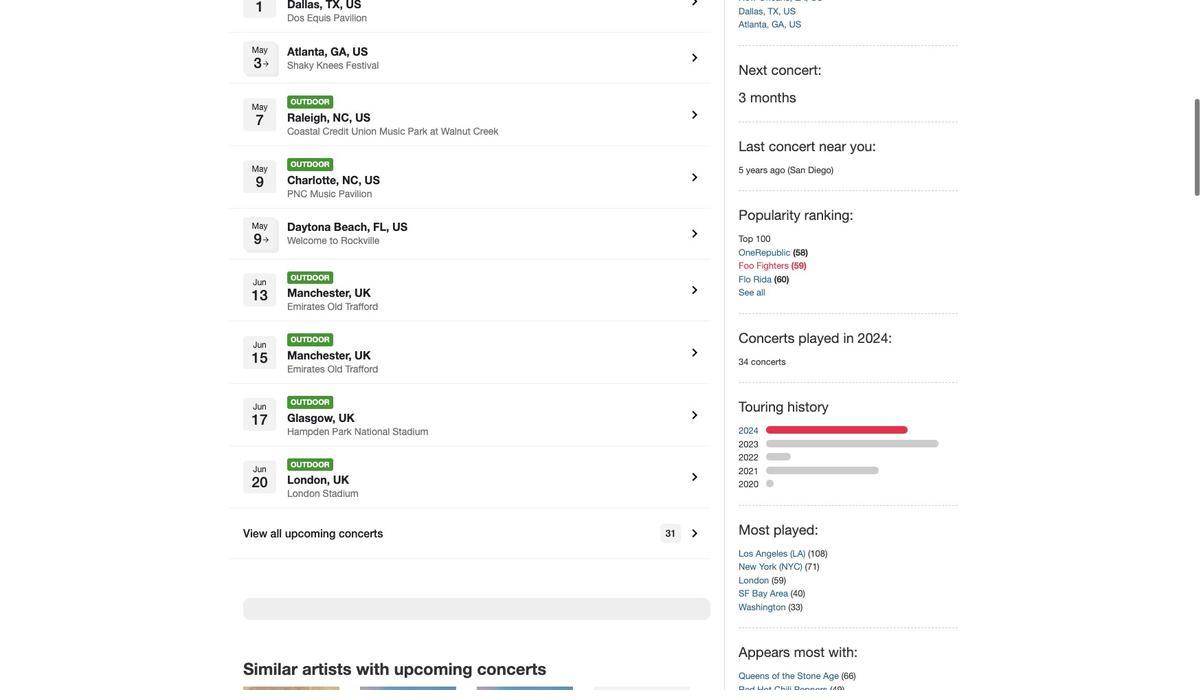 Task type: vqa. For each thing, say whether or not it's contained in the screenshot.


Task type: locate. For each thing, give the bounding box(es) containing it.
rida
[[754, 274, 772, 284]]

2 trafford from the top
[[345, 364, 378, 375]]

emirates right 13
[[287, 301, 325, 312]]

0 vertical spatial park
[[408, 126, 428, 137]]

trafford for 15
[[345, 364, 378, 375]]

flo
[[739, 274, 751, 284]]

music
[[380, 126, 405, 137], [310, 188, 336, 199]]

outdoor manchester, uk emirates old trafford down to at the top left of page
[[287, 273, 378, 312]]

0 horizontal spatial concerts
[[339, 527, 383, 540]]

0 horizontal spatial stadium
[[323, 488, 359, 499]]

concerts
[[739, 330, 795, 345]]

0 horizontal spatial upcoming
[[285, 527, 336, 540]]

uk inside outdoor london, uk london stadium
[[333, 473, 349, 486]]

jun for 15
[[253, 340, 267, 350]]

outdoor up glasgow,
[[291, 397, 330, 406]]

view all upcoming concerts
[[243, 527, 383, 540]]

emirates right 15
[[287, 364, 325, 375]]

uk up national
[[339, 411, 355, 424]]

daytona beach, fl, us welcome to rockville
[[287, 220, 408, 246]]

34 concerts
[[739, 356, 786, 367]]

1 vertical spatial trafford
[[345, 364, 378, 375]]

atlanta, down dallas,
[[739, 19, 769, 30]]

1 vertical spatial emirates
[[287, 364, 325, 375]]

6 outdoor from the top
[[291, 460, 330, 469]]

2 arrow right icon image from the top
[[262, 236, 270, 244]]

us inside atlanta, ga, us shaky knees festival
[[353, 45, 368, 58]]

1 vertical spatial old
[[328, 364, 343, 375]]

ga, down tx,
[[772, 19, 787, 30]]

0 vertical spatial concerts
[[751, 356, 786, 367]]

old up "outdoor glasgow, uk hampden park national stadium"
[[328, 364, 343, 375]]

3 for 3
[[254, 55, 262, 72]]

5 years ago (san diego)
[[739, 165, 834, 175]]

3 outdoor from the top
[[291, 273, 330, 282]]

(59) up area
[[772, 575, 787, 585]]

1 horizontal spatial (59)
[[792, 260, 807, 271]]

trafford
[[345, 301, 378, 312], [345, 364, 378, 375]]

queens
[[739, 671, 770, 681]]

0 vertical spatial (59)
[[792, 260, 807, 271]]

1 vertical spatial outdoor manchester, uk emirates old trafford
[[287, 335, 378, 375]]

1 horizontal spatial 3
[[739, 89, 747, 105]]

in
[[844, 330, 854, 345]]

outdoor glasgow, uk hampden park national stadium
[[287, 397, 429, 437]]

london up the bay
[[739, 575, 769, 585]]

6 concerts image
[[767, 453, 791, 461]]

outdoor manchester, uk emirates old trafford
[[287, 273, 378, 312], [287, 335, 378, 375]]

stadium right national
[[393, 426, 429, 437]]

(la)
[[790, 548, 806, 559]]

0 vertical spatial nc,
[[333, 111, 352, 124]]

park inside "outdoor glasgow, uk hampden park national stadium"
[[332, 426, 352, 437]]

stadium down london,
[[323, 488, 359, 499]]

3 left 'shaky'
[[254, 55, 262, 72]]

last
[[739, 138, 765, 154]]

0 vertical spatial trafford
[[345, 301, 378, 312]]

atlanta, up 'shaky'
[[287, 45, 328, 58]]

(59) inside los angeles (la) (108) new york (nyc) (71) london (59) sf bay area (40) washington (33)
[[772, 575, 787, 585]]

may up may 7
[[252, 46, 268, 55]]

1 manchester, from the top
[[287, 286, 352, 299]]

trafford for 13
[[345, 301, 378, 312]]

uk for 15
[[355, 349, 371, 362]]

0 vertical spatial 3
[[254, 55, 262, 72]]

1 horizontal spatial atlanta,
[[739, 19, 769, 30]]

4 may from the top
[[252, 221, 268, 231]]

national
[[355, 426, 390, 437]]

uk down rockville
[[355, 286, 371, 299]]

0 horizontal spatial coachella 2024 image
[[360, 687, 456, 690]]

outdoor manchester, uk emirates old trafford up glasgow,
[[287, 335, 378, 375]]

hampden
[[287, 426, 330, 437]]

outdoor up london,
[[291, 460, 330, 469]]

(71)
[[805, 562, 820, 572]]

ago
[[770, 165, 786, 175]]

park left at
[[408, 126, 428, 137]]

outdoor inside outdoor london, uk london stadium
[[291, 460, 330, 469]]

0 vertical spatial music
[[380, 126, 405, 137]]

with
[[356, 660, 390, 679]]

outdoor inside "outdoor raleigh, nc, us coastal credit union music park at walnut creek"
[[291, 97, 330, 106]]

0 horizontal spatial 3
[[254, 55, 262, 72]]

popularity
[[739, 207, 801, 223]]

trafford up "outdoor glasgow, uk hampden park national stadium"
[[345, 364, 378, 375]]

0 vertical spatial manchester,
[[287, 286, 352, 299]]

ga, up knees
[[331, 45, 350, 58]]

1 emirates from the top
[[287, 301, 325, 312]]

all right view
[[271, 527, 282, 540]]

emirates for 15
[[287, 364, 325, 375]]

(59) inside the top 100 onerepublic (58) foo fighters (59) flo rida (60) see all
[[792, 260, 807, 271]]

1 vertical spatial music
[[310, 188, 336, 199]]

all
[[757, 287, 766, 298], [271, 527, 282, 540]]

4 jun from the top
[[253, 465, 267, 474]]

nc, inside "outdoor raleigh, nc, us coastal credit union music park at walnut creek"
[[333, 111, 352, 124]]

outdoor charlotte, nc, us pnc music pavilion
[[287, 160, 380, 199]]

angeles
[[756, 548, 788, 559]]

2 old from the top
[[328, 364, 343, 375]]

outdoor for 7
[[291, 97, 330, 106]]

0 horizontal spatial (59)
[[772, 575, 787, 585]]

may down 7
[[252, 165, 268, 174]]

manchester, right jun 15
[[287, 349, 352, 362]]

emirates for 13
[[287, 301, 325, 312]]

2 may from the top
[[252, 102, 268, 112]]

0 vertical spatial emirates
[[287, 301, 325, 312]]

most
[[739, 521, 770, 537]]

jun for 20
[[253, 465, 267, 474]]

1 horizontal spatial coachella 2024 image
[[477, 687, 573, 690]]

park
[[408, 126, 428, 137], [332, 426, 352, 437]]

2 horizontal spatial concerts
[[751, 356, 786, 367]]

1 horizontal spatial music
[[380, 126, 405, 137]]

0 horizontal spatial atlanta,
[[287, 45, 328, 58]]

1 vertical spatial 3
[[739, 89, 747, 105]]

4 outdoor from the top
[[291, 335, 330, 344]]

1 vertical spatial london
[[739, 575, 769, 585]]

1 vertical spatial park
[[332, 426, 352, 437]]

1 vertical spatial arrow right icon image
[[262, 236, 270, 244]]

(59) down (58)
[[792, 260, 807, 271]]

park left national
[[332, 426, 352, 437]]

0 vertical spatial arrow right icon image
[[262, 60, 270, 68]]

us up fl,
[[365, 173, 380, 186]]

2 outdoor from the top
[[291, 160, 330, 168]]

next concert:
[[739, 62, 822, 77]]

us up union
[[355, 111, 371, 124]]

arrow right icon image for 9
[[262, 236, 270, 244]]

jun inside 'jun 13'
[[253, 278, 267, 287]]

1 vertical spatial all
[[271, 527, 282, 540]]

0 vertical spatial atlanta,
[[739, 19, 769, 30]]

uk right london,
[[333, 473, 349, 486]]

jun inside jun 17
[[253, 402, 267, 412]]

knees
[[317, 60, 344, 71]]

5
[[739, 165, 744, 175]]

outdoor raleigh, nc, us coastal credit union music park at walnut creek
[[287, 97, 499, 137]]

1 jun from the top
[[253, 278, 267, 287]]

uk up "outdoor glasgow, uk hampden park national stadium"
[[355, 349, 371, 362]]

jun 17
[[252, 402, 268, 429]]

2 jun from the top
[[253, 340, 267, 350]]

played
[[799, 330, 840, 345]]

1 vertical spatial pavilion
[[339, 188, 372, 199]]

20
[[252, 474, 268, 491]]

1 vertical spatial manchester,
[[287, 349, 352, 362]]

to
[[330, 235, 338, 246]]

months
[[750, 89, 797, 105]]

1 vertical spatial stadium
[[323, 488, 359, 499]]

1 horizontal spatial all
[[757, 287, 766, 298]]

1 horizontal spatial concerts
[[477, 660, 547, 679]]

upcoming
[[285, 527, 336, 540], [394, 660, 473, 679]]

us
[[784, 6, 796, 16], [789, 19, 802, 30], [353, 45, 368, 58], [355, 111, 371, 124], [365, 173, 380, 186], [392, 220, 408, 233]]

arrow right icon image left the welcome
[[262, 236, 270, 244]]

ga, inside atlanta, ga, us shaky knees festival
[[331, 45, 350, 58]]

raleigh,
[[287, 111, 330, 124]]

(58)
[[793, 246, 809, 257]]

music inside outdoor charlotte, nc, us pnc music pavilion
[[310, 188, 336, 199]]

5 outdoor from the top
[[291, 397, 330, 406]]

1 vertical spatial nc,
[[342, 173, 362, 186]]

9
[[256, 174, 264, 191], [254, 230, 262, 247]]

london down london,
[[287, 488, 320, 499]]

0 horizontal spatial london
[[287, 488, 320, 499]]

1 horizontal spatial stadium
[[393, 426, 429, 437]]

2022
[[739, 452, 759, 463]]

music right union
[[380, 126, 405, 137]]

1 horizontal spatial park
[[408, 126, 428, 137]]

coachella 2024 image
[[360, 687, 456, 690], [477, 687, 573, 690]]

3 down next
[[739, 89, 747, 105]]

nc, right charlotte,
[[342, 173, 362, 186]]

outdoor down the welcome
[[291, 273, 330, 282]]

uk for 17
[[339, 411, 355, 424]]

played:
[[774, 521, 819, 537]]

london inside outdoor london, uk london stadium
[[287, 488, 320, 499]]

dallas, tx, us atlanta, ga, us
[[739, 6, 802, 30]]

nc, up credit
[[333, 111, 352, 124]]

uk for 20
[[333, 473, 349, 486]]

1 vertical spatial (59)
[[772, 575, 787, 585]]

ga, inside dallas, tx, us atlanta, ga, us
[[772, 19, 787, 30]]

nc, for 9
[[342, 173, 362, 186]]

outdoor inside "outdoor glasgow, uk hampden park national stadium"
[[291, 397, 330, 406]]

dallas, tx, us link
[[739, 6, 796, 16]]

ranking:
[[805, 207, 854, 223]]

outdoor right jun 15
[[291, 335, 330, 344]]

stadium
[[393, 426, 429, 437], [323, 488, 359, 499]]

us right fl,
[[392, 220, 408, 233]]

1 vertical spatial upcoming
[[394, 660, 473, 679]]

jun inside jun 20
[[253, 465, 267, 474]]

us inside daytona beach, fl, us welcome to rockville
[[392, 220, 408, 233]]

0 vertical spatial outdoor manchester, uk emirates old trafford
[[287, 273, 378, 312]]

1 trafford from the top
[[345, 301, 378, 312]]

3 jun from the top
[[253, 402, 267, 412]]

manchester,
[[287, 286, 352, 299], [287, 349, 352, 362]]

1 coachella 2024 image from the left
[[360, 687, 456, 690]]

new york (nyc) link
[[739, 562, 805, 572]]

touring history
[[739, 399, 829, 415]]

stadium inside outdoor london, uk london stadium
[[323, 488, 359, 499]]

nc, inside outdoor charlotte, nc, us pnc music pavilion
[[342, 173, 362, 186]]

100
[[756, 234, 771, 244]]

view
[[243, 527, 268, 540]]

pavilion right equis
[[334, 13, 367, 24]]

most played:
[[739, 521, 819, 537]]

of
[[772, 671, 780, 681]]

upcoming down london,
[[285, 527, 336, 540]]

0 vertical spatial 9
[[256, 174, 264, 191]]

london inside los angeles (la) (108) new york (nyc) (71) london (59) sf bay area (40) washington (33)
[[739, 575, 769, 585]]

us right tx,
[[784, 6, 796, 16]]

outdoor for 9
[[291, 160, 330, 168]]

all down rida
[[757, 287, 766, 298]]

arrow right icon image for 3
[[262, 60, 270, 68]]

festival
[[346, 60, 379, 71]]

1 old from the top
[[328, 301, 343, 312]]

1 horizontal spatial ga,
[[772, 19, 787, 30]]

green day at petco park (28 sep 24) with the smashing pumpkins, rancid, and the linda lindas image
[[243, 687, 340, 690]]

outdoor up charlotte,
[[291, 160, 330, 168]]

us inside outdoor charlotte, nc, us pnc music pavilion
[[365, 173, 380, 186]]

0 vertical spatial upcoming
[[285, 527, 336, 540]]

manchester, down the welcome
[[287, 286, 352, 299]]

1 vertical spatial ga,
[[331, 45, 350, 58]]

1 outdoor from the top
[[291, 97, 330, 106]]

outdoor manchester, uk emirates old trafford for 15
[[287, 335, 378, 375]]

stone
[[798, 671, 821, 681]]

old down to at the top left of page
[[328, 301, 343, 312]]

0 vertical spatial london
[[287, 488, 320, 499]]

arrow right icon image left 'shaky'
[[262, 60, 270, 68]]

most
[[794, 644, 825, 660]]

outdoor for 20
[[291, 460, 330, 469]]

pavilion inside outdoor charlotte, nc, us pnc music pavilion
[[339, 188, 372, 199]]

1 horizontal spatial london
[[739, 575, 769, 585]]

outdoor up raleigh,
[[291, 97, 330, 106]]

0 vertical spatial old
[[328, 301, 343, 312]]

0 vertical spatial pavilion
[[334, 13, 367, 24]]

rockville
[[341, 235, 380, 246]]

upcoming right the with
[[394, 660, 473, 679]]

near
[[819, 138, 846, 154]]

1 vertical spatial concerts
[[339, 527, 383, 540]]

may 9
[[252, 165, 268, 191]]

2 outdoor manchester, uk emirates old trafford from the top
[[287, 335, 378, 375]]

2021
[[739, 466, 759, 476]]

arrow right icon image
[[262, 60, 270, 68], [262, 236, 270, 244]]

may left raleigh,
[[252, 102, 268, 112]]

0 vertical spatial stadium
[[393, 426, 429, 437]]

concert:
[[772, 62, 822, 77]]

0 vertical spatial ga,
[[772, 19, 787, 30]]

at
[[430, 126, 439, 137]]

pavilion up beach,
[[339, 188, 372, 199]]

outdoor inside outdoor charlotte, nc, us pnc music pavilion
[[291, 160, 330, 168]]

0 horizontal spatial ga,
[[331, 45, 350, 58]]

old
[[328, 301, 343, 312], [328, 364, 343, 375]]

music down charlotte,
[[310, 188, 336, 199]]

trafford down rockville
[[345, 301, 378, 312]]

(59)
[[792, 260, 807, 271], [772, 575, 787, 585]]

london,
[[287, 473, 330, 486]]

2 manchester, from the top
[[287, 349, 352, 362]]

1 vertical spatial atlanta,
[[287, 45, 328, 58]]

jun inside jun 15
[[253, 340, 267, 350]]

0 horizontal spatial park
[[332, 426, 352, 437]]

uk inside "outdoor glasgow, uk hampden park national stadium"
[[339, 411, 355, 424]]

9 left the welcome
[[254, 230, 262, 247]]

0 vertical spatial all
[[757, 287, 766, 298]]

34
[[739, 356, 749, 367]]

fl,
[[373, 220, 389, 233]]

may down may 9
[[252, 221, 268, 231]]

outdoor for 17
[[291, 397, 330, 406]]

2 emirates from the top
[[287, 364, 325, 375]]

us up festival
[[353, 45, 368, 58]]

nc, for 7
[[333, 111, 352, 124]]

0 horizontal spatial music
[[310, 188, 336, 199]]

1 vertical spatial 9
[[254, 230, 262, 247]]

1 outdoor manchester, uk emirates old trafford from the top
[[287, 273, 378, 312]]

1 arrow right icon image from the top
[[262, 60, 270, 68]]

sf
[[739, 588, 750, 599]]

3 months
[[739, 89, 797, 105]]

9 left pnc
[[256, 174, 264, 191]]

ga,
[[772, 19, 787, 30], [331, 45, 350, 58]]



Task type: describe. For each thing, give the bounding box(es) containing it.
us down dallas, tx, us link
[[789, 19, 802, 30]]

uk for 13
[[355, 286, 371, 299]]

3 may from the top
[[252, 165, 268, 174]]

manchester, for 15
[[287, 349, 352, 362]]

outdoor for 15
[[291, 335, 330, 344]]

welcome
[[287, 235, 327, 246]]

41 concerts image
[[767, 440, 939, 447]]

similar
[[243, 660, 298, 679]]

area
[[770, 588, 789, 599]]

all inside the top 100 onerepublic (58) foo fighters (59) flo rida (60) see all
[[757, 287, 766, 298]]

popularity ranking:
[[739, 207, 854, 223]]

pnc
[[287, 188, 307, 199]]

2024:
[[858, 330, 893, 345]]

flo rida link
[[739, 274, 774, 284]]

coastal
[[287, 126, 320, 137]]

artists
[[302, 660, 352, 679]]

with:
[[829, 644, 858, 660]]

los
[[739, 548, 754, 559]]

0 horizontal spatial all
[[271, 527, 282, 540]]

13
[[252, 287, 268, 304]]

2 coachella 2024 image from the left
[[477, 687, 573, 690]]

daytona
[[287, 220, 331, 233]]

next
[[739, 62, 768, 77]]

dos equis pavilion link
[[243, 0, 697, 24]]

17
[[252, 411, 268, 429]]

jun 15
[[252, 340, 268, 366]]

2024 link
[[739, 426, 759, 436]]

york
[[760, 562, 777, 572]]

outdoor manchester, uk emirates old trafford for 13
[[287, 273, 378, 312]]

us inside "outdoor raleigh, nc, us coastal credit union music park at walnut creek"
[[355, 111, 371, 124]]

(33)
[[789, 602, 803, 612]]

2023
[[739, 439, 759, 449]]

foo fighters link
[[739, 261, 792, 271]]

2 vertical spatial concerts
[[477, 660, 547, 679]]

credit
[[323, 126, 349, 137]]

onerepublic link
[[739, 247, 793, 257]]

age
[[824, 671, 839, 681]]

appears
[[739, 644, 790, 660]]

1 horizontal spatial upcoming
[[394, 660, 473, 679]]

washington
[[739, 602, 786, 612]]

onerepublic
[[739, 247, 791, 257]]

9 inside may 9
[[256, 174, 264, 191]]

top
[[739, 234, 754, 244]]

(60)
[[774, 273, 790, 284]]

bay
[[752, 588, 768, 599]]

atlanta, inside atlanta, ga, us shaky knees festival
[[287, 45, 328, 58]]

history
[[788, 399, 829, 415]]

los angeles (la) link
[[739, 548, 808, 559]]

2020
[[739, 479, 759, 489]]

31
[[666, 528, 676, 539]]

touring
[[739, 399, 784, 415]]

atlanta, ga, us link
[[739, 19, 802, 30]]

1 may from the top
[[252, 46, 268, 55]]

walnut
[[441, 126, 471, 137]]

concerts played in 2024:
[[739, 330, 893, 345]]

new
[[739, 562, 757, 572]]

atlanta, inside dallas, tx, us atlanta, ga, us
[[739, 19, 769, 30]]

park inside "outdoor raleigh, nc, us coastal credit union music park at walnut creek"
[[408, 126, 428, 137]]

you:
[[850, 138, 877, 154]]

old for 13
[[328, 301, 343, 312]]

jun 13
[[252, 278, 268, 304]]

jun 20
[[252, 465, 268, 491]]

queens of the stone age link
[[739, 671, 839, 681]]

outdoor london, uk london stadium
[[287, 460, 359, 499]]

stadium inside "outdoor glasgow, uk hampden park national stadium"
[[393, 426, 429, 437]]

atlanta, ga, us shaky knees festival
[[287, 45, 379, 71]]

concert
[[769, 138, 816, 154]]

7
[[256, 111, 264, 128]]

union
[[352, 126, 377, 137]]

los angeles (la) (108) new york (nyc) (71) london (59) sf bay area (40) washington (33)
[[739, 548, 828, 612]]

old for 15
[[328, 364, 343, 375]]

jun for 17
[[253, 402, 267, 412]]

beach,
[[334, 220, 370, 233]]

see all link
[[739, 287, 766, 298]]

washington link
[[739, 602, 789, 612]]

the
[[783, 671, 795, 681]]

creek
[[473, 126, 499, 137]]

stagecoach festival 2024 image
[[594, 687, 690, 690]]

jun for 13
[[253, 278, 267, 287]]

(66)
[[842, 671, 856, 681]]

(40)
[[791, 588, 806, 599]]

27 concerts image
[[767, 466, 879, 474]]

may 7
[[252, 102, 268, 128]]

outdoor for 13
[[291, 273, 330, 282]]

last concert near you:
[[739, 138, 877, 154]]

dos
[[287, 13, 304, 24]]

manchester, for 13
[[287, 286, 352, 299]]

dallas,
[[739, 6, 766, 16]]

see
[[739, 287, 754, 298]]

top 100 onerepublic (58) foo fighters (59) flo rida (60) see all
[[739, 234, 809, 298]]

3 for 3 months
[[739, 89, 747, 105]]

music inside "outdoor raleigh, nc, us coastal credit union music park at walnut creek"
[[380, 126, 405, 137]]

2024
[[739, 426, 759, 436]]

diego)
[[808, 165, 834, 175]]

equis
[[307, 13, 331, 24]]

london link
[[739, 575, 772, 585]]

2 concerts image
[[767, 480, 774, 487]]



